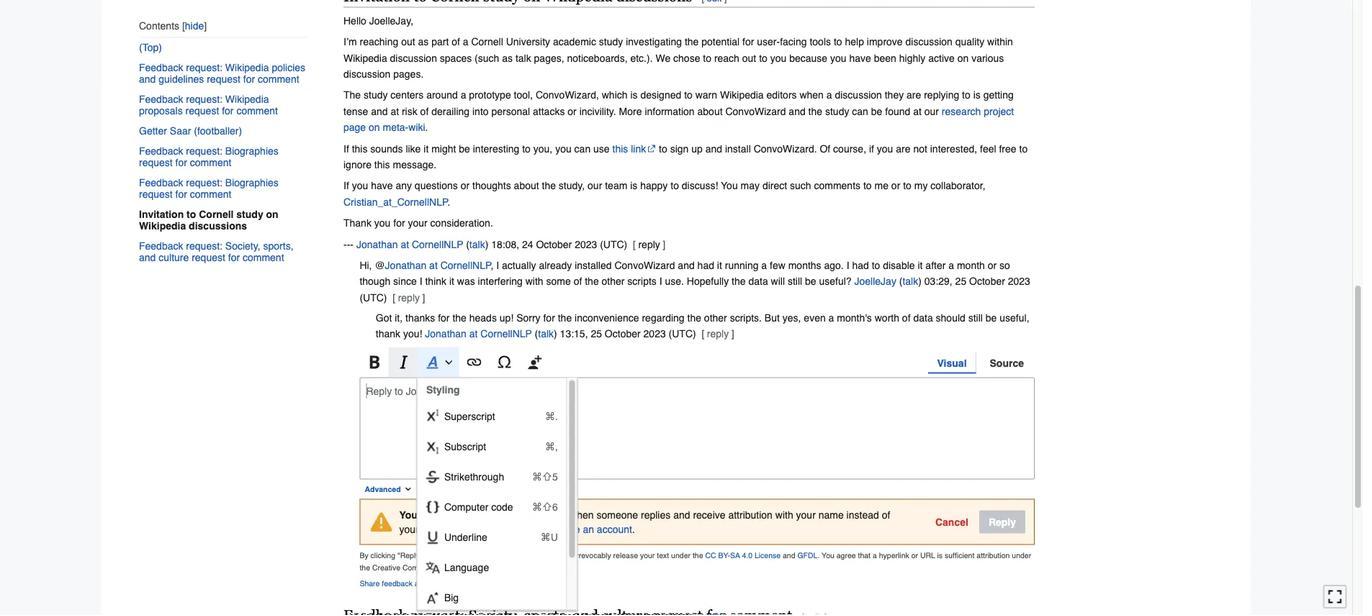 Task type: vqa. For each thing, say whether or not it's contained in the screenshot.
"ConvoWizard"
yes



Task type: describe. For each thing, give the bounding box(es) containing it.
. inside if you have any questions or thoughts about the study, our team is happy to discuss! you may direct such comments to me or to my collaborator, cristian_at_cornellnlp .
[[448, 196, 450, 208]]

this up big
[[436, 580, 448, 588]]

to left sign at the top of the page
[[659, 143, 667, 154]]

hi,
[[360, 260, 372, 271]]

on inside research project page on meta-wiki
[[369, 122, 380, 133]]

to left you,
[[522, 143, 531, 154]]

⌘⇧5
[[532, 471, 558, 483]]

my
[[914, 180, 928, 192]]

some
[[546, 276, 571, 287]]

it left "after"
[[918, 260, 923, 271]]

2023 inside ) 03:29, 25 october 2023 (utc)
[[1008, 276, 1030, 287]]

to
[[507, 509, 518, 521]]

0 vertical spatial (
[[466, 239, 469, 250]]

research project page on meta-wiki link
[[344, 106, 1014, 133]]

at right the ‪jonathan
[[450, 386, 459, 397]]

this up ignore
[[352, 143, 368, 154]]

to left the irrevocably
[[566, 552, 573, 560]]

discussion up pages.
[[390, 52, 437, 64]]

and up meta-
[[371, 106, 388, 117]]

the down installed
[[585, 276, 599, 287]]

joellejay link
[[854, 276, 897, 287]]

for up invitation
[[175, 188, 187, 200]]

pages.
[[393, 68, 424, 80]]

with inside , i actually already installed convowizard and had it running a few months ago. i had to disable it after a month or so though since i think it was interfering with some of the other scripts i use. hopefully the data will still be useful?
[[526, 276, 543, 287]]

with inside to be notified when someone replies and receive attribution with your name instead of your ip address, you can
[[775, 509, 793, 521]]

talk link for got it, thanks for the heads up! sorry for the inconvenience regarding the other scripts. but yes, even a month's worth of data should still be useful, thank you!
[[538, 328, 554, 340]]

⌘.
[[545, 411, 558, 422]]

a inside . you agree that a hyperlink or url is sufficient attribution under the creative commons license.
[[873, 552, 877, 560]]

you up the 'commons'
[[426, 552, 439, 560]]

i left think
[[420, 276, 422, 287]]

you inside if you have any questions or thoughts about the study, our team is happy to discuss! you may direct such comments to me or to my collaborator, cristian_at_cornellnlp .
[[352, 180, 368, 192]]

comment inside feedback request: society, sports, and culture request for comment
[[243, 252, 284, 263]]

a up derailing
[[461, 89, 466, 101]]

comments
[[814, 180, 861, 192]]

. inside . you agree that a hyperlink or url is sufficient attribution under the creative commons license.
[[818, 552, 820, 560]]

request inside feedback request: society, sports, and culture request for comment
[[192, 252, 225, 263]]

be inside the got it, thanks for the heads up! sorry for the inconvenience regarding the other scripts. but yes, even a month's worth of data should still be useful, thank you!
[[986, 312, 997, 324]]

use
[[593, 143, 610, 154]]

have inside if you have any questions or thoughts about the study, our team is happy to discuss! you may direct such comments to me or to my collaborator, cristian_at_cornellnlp .
[[371, 180, 393, 192]]

at right found
[[913, 106, 922, 117]]

for down "cristian_at_cornellnlp" link
[[393, 217, 405, 229]]

invitation to cornell study on wikipedia discussions
[[139, 208, 278, 231]]

1 - from the left
[[344, 239, 347, 250]]

to right "free" at the right top
[[1019, 143, 1028, 154]]

hide button
[[182, 20, 207, 32]]

you are not logged in.
[[399, 509, 504, 521]]

request inside the feedback request: wikipedia policies and guidelines request for comment
[[207, 73, 240, 84]]

to left the help
[[834, 36, 842, 47]]

the inside the study centers around a prototype tool, convowizard, which is designed to warn wikipedia editors when a discussion they are replying to is getting tense and at risk of derailing into personal attacks or incivility. more information about convowizard and the study can be found at our
[[808, 106, 822, 117]]

a right "after"
[[949, 260, 954, 271]]

wikipedia inside i'm reaching out as part of a cornell university academic study investigating the potential for user-facing tools to help improve discussion quality within wikipedia discussion spaces (such as talk pages, noticeboards, etc.). we chose to reach out to you because you have been highly active on various discussion pages.
[[344, 52, 387, 64]]

0 vertical spatial out
[[401, 36, 415, 47]]

it up hopefully
[[717, 260, 722, 271]]

2 horizontal spatial (utc)
[[669, 328, 696, 340]]

because
[[789, 52, 828, 64]]

been
[[874, 52, 896, 64]]

direct
[[763, 180, 787, 192]]

1 vertical spatial cornellnlp
[[441, 260, 491, 271]]

1 horizontal spatial reply
[[638, 239, 660, 250]]

of inside to be notified when someone replies and receive attribution with your name instead of your ip address, you can
[[882, 509, 890, 521]]

a inside i'm reaching out as part of a cornell university academic study investigating the potential for user-facing tools to help improve discussion quality within wikipedia discussion spaces (such as talk pages, noticeboards, etc.). we chose to reach out to you because you have been highly active on various discussion pages.
[[463, 36, 468, 47]]

and down editors
[[789, 106, 806, 117]]

since
[[393, 276, 417, 287]]

1 horizontal spatial ]
[[663, 239, 666, 250]]

, i actually already installed convowizard and had it running a few months ago. i had to disable it after a month or so though since i think it was interfering with some of the other scripts i use. hopefully the data will still be useful?
[[360, 260, 1010, 287]]

reply button for --- jonathan at cornellnlp ( talk ) 18:08, 24 october 2023 (utc) [ reply ]
[[638, 239, 660, 250]]

saar
[[170, 125, 191, 136]]

help
[[845, 36, 864, 47]]

1 horizontal spatial (
[[535, 328, 538, 340]]

jonathan at cornellnlp link for -
[[356, 239, 463, 250]]

study right the
[[364, 89, 388, 101]]

2 vertical spatial our
[[471, 552, 481, 560]]

code
[[491, 501, 513, 513]]

you!
[[403, 328, 422, 340]]

talk down consideration.
[[469, 239, 485, 250]]

for down saar
[[175, 156, 187, 168]]

you right thank
[[374, 217, 391, 229]]

0 vertical spatial october
[[536, 239, 572, 250]]

hi, @ jonathan at cornellnlp
[[360, 260, 491, 271]]

request: for 1st feedback request: biographies request for comment link from the bottom
[[186, 177, 223, 188]]

thank
[[376, 328, 400, 340]]

1 vertical spatial can
[[574, 143, 591, 154]]

--- jonathan at cornellnlp ( talk ) 18:08, 24 october 2023 (utc) [ reply ]
[[344, 239, 666, 250]]

cristian_at_cornellnlp
[[344, 196, 448, 208]]

be inside , i actually already installed convowizard and had it running a few months ago. i had to disable it after a month or so though since i think it was interfering with some of the other scripts i use. hopefully the data will still be useful?
[[805, 276, 816, 287]]

2 vertical spatial [
[[702, 328, 705, 340]]

0 horizontal spatial ]
[[422, 292, 425, 304]]

1 vertical spatial talk link
[[903, 276, 918, 287]]

and left gfdl link
[[783, 552, 795, 560]]

24
[[522, 239, 533, 250]]

ago.
[[824, 260, 844, 271]]

reaching
[[360, 36, 398, 47]]

i'm
[[344, 36, 357, 47]]

which
[[602, 89, 628, 101]]

2 vertical spatial october
[[605, 328, 641, 340]]

was
[[457, 276, 475, 287]]

within
[[987, 36, 1013, 47]]

0 vertical spatial (utc)
[[600, 239, 627, 250]]

cornellnlp‬
[[461, 386, 513, 397]]

or create an account .
[[538, 524, 635, 535]]

you,
[[533, 143, 553, 154]]

message.
[[393, 159, 437, 170]]

you inside to be notified when someone replies and receive attribution with your name instead of your ip address, you can
[[475, 524, 492, 535]]

in.
[[493, 509, 504, 521]]

a left few
[[761, 260, 767, 271]]

1 vertical spatial 25
[[591, 328, 602, 340]]

it left was
[[449, 276, 454, 287]]

advanced
[[365, 485, 401, 494]]

wikipedia inside "invitation to cornell study on wikipedia discussions"
[[139, 220, 186, 231]]

the down ) 03:29, 25 october 2023 (utc)
[[687, 312, 701, 324]]

1 vertical spatial you
[[399, 509, 418, 521]]

your left name
[[796, 509, 816, 521]]

discussion up the
[[344, 68, 391, 80]]

(footballer)
[[194, 125, 242, 136]]

installed
[[575, 260, 612, 271]]

or inside , i actually already installed convowizard and had it running a few months ago. i had to disable it after a month or so though since i think it was interfering with some of the other scripts i use. hopefully the data will still be useful?
[[988, 260, 997, 271]]

research project page on meta-wiki
[[344, 106, 1014, 133]]

03:29,
[[925, 276, 953, 287]]

reply for reply to ‪jonathan at cornellnlp‬
[[366, 386, 392, 397]]

the down running
[[732, 276, 746, 287]]

contents hide
[[139, 20, 204, 32]]

you inside to sign up and install convowizard. of course, if you are not interested, feel free to ignore this message.
[[877, 143, 893, 154]]

wikipedia inside feedback request: wikipedia proposals request for comment
[[225, 93, 269, 105]]

attacks
[[533, 106, 565, 117]]

(top) link
[[139, 37, 308, 57]]

feedback for feedback request: wikipedia policies and guidelines request for comment link
[[139, 61, 183, 73]]

to left my
[[903, 180, 912, 192]]

) inside ) 03:29, 25 october 2023 (utc)
[[918, 276, 922, 287]]

talk inside i'm reaching out as part of a cornell university academic study investigating the potential for user-facing tools to help improve discussion quality within wikipedia discussion spaces (such as talk pages, noticeboards, etc.). we chose to reach out to you because you have been highly active on various discussion pages.
[[516, 52, 531, 64]]

hopefully
[[687, 276, 729, 287]]

talk down sorry in the bottom of the page
[[538, 328, 554, 340]]

@
[[375, 260, 385, 271]]

and inside to be notified when someone replies and receive attribution with your name instead of your ip address, you can
[[673, 509, 690, 521]]

the up 13:15,
[[558, 312, 572, 324]]

1 vertical spatial reply
[[398, 292, 420, 304]]

wikipedia inside the study centers around a prototype tool, convowizard, which is designed to warn wikipedia editors when a discussion they are replying to is getting tense and at risk of derailing into personal attacks or incivility. more information about convowizard and the study can be found at our
[[720, 89, 764, 101]]

0 vertical spatial jonathan
[[356, 239, 398, 250]]

information
[[645, 106, 695, 117]]

useful?
[[819, 276, 852, 287]]

1 vertical spatial jonathan
[[385, 260, 426, 271]]

0 horizontal spatial )
[[485, 239, 488, 250]]

you down user-
[[770, 52, 787, 64]]

1 under from the left
[[671, 552, 691, 560]]

feedback request: biographies request for comment for 1st feedback request: biographies request for comment link
[[139, 145, 279, 168]]

hello joellejay,
[[344, 15, 413, 26]]

at up think
[[429, 260, 438, 271]]

your down "cristian_at_cornellnlp" link
[[408, 217, 428, 229]]

i right , on the left top
[[496, 260, 499, 271]]

or down notified
[[540, 524, 549, 535]]

at down heads
[[469, 328, 478, 340]]

the left "cc"
[[693, 552, 703, 560]]

0 horizontal spatial reply button
[[398, 292, 420, 304]]

disable
[[883, 260, 915, 271]]

use.
[[665, 276, 684, 287]]

language button
[[417, 553, 566, 583]]

1 vertical spatial as
[[502, 52, 513, 64]]

1 agree from the left
[[441, 552, 460, 560]]

though
[[360, 276, 390, 287]]

language
[[444, 562, 489, 573]]

1 vertical spatial [
[[393, 292, 395, 304]]

to up research
[[962, 89, 971, 101]]

subscript
[[444, 441, 486, 452]]

0 vertical spatial [
[[633, 239, 636, 250]]

cancel button
[[930, 511, 974, 534]]

and agree to irrevocably release your text under the cc by-sa 4.0 license and gfdl
[[528, 552, 818, 560]]

logged
[[457, 509, 490, 521]]

be inside to be notified when someone replies and receive attribution with your name instead of your ip address, you can
[[520, 509, 532, 521]]

can inside to be notified when someone replies and receive attribution with your name instead of your ip address, you can
[[494, 524, 511, 535]]

other inside , i actually already installed convowizard and had it running a few months ago. i had to disable it after a month or so though since i think it was interfering with some of the other scripts i use. hopefully the data will still be useful?
[[602, 276, 625, 287]]

0 horizontal spatial as
[[418, 36, 429, 47]]

you right you,
[[555, 143, 572, 154]]

1 vertical spatial out
[[742, 52, 756, 64]]

be inside the study centers around a prototype tool, convowizard, which is designed to warn wikipedia editors when a discussion they are replying to is getting tense and at risk of derailing into personal attacks or incivility. more information about convowizard and the study can be found at our
[[871, 106, 882, 117]]

feedback request: wikipedia proposals request for comment link
[[139, 89, 308, 120]]

is left getting
[[973, 89, 981, 101]]

⌘⇧6
[[532, 501, 558, 513]]

at down thank you for your consideration.
[[401, 239, 409, 250]]

joellejay
[[854, 276, 897, 287]]

you inside . you agree that a hyperlink or url is sufficient attribution under the creative commons license.
[[822, 552, 835, 560]]

discussions
[[189, 220, 247, 231]]

request: for feedback request: society, sports, and culture request for comment link
[[186, 240, 223, 252]]

discussion up active at top right
[[906, 36, 953, 47]]

request: for 1st feedback request: biographies request for comment link
[[186, 145, 223, 156]]

computer code
[[444, 501, 513, 513]]

your left text
[[640, 552, 655, 560]]

1 horizontal spatial 2023
[[644, 328, 666, 340]]

fullscreen image
[[1328, 590, 1342, 605]]

october inside ) 03:29, 25 october 2023 (utc)
[[969, 276, 1005, 287]]

into
[[472, 106, 489, 117]]

thank
[[344, 217, 372, 229]]

2 vertical spatial reply
[[707, 328, 729, 340]]

2 vertical spatial )
[[554, 328, 557, 340]]

if
[[869, 143, 874, 154]]

interesting
[[473, 143, 519, 154]]

1 vertical spatial jonathan at cornellnlp link
[[385, 260, 491, 271]]

(utc) inside ) 03:29, 25 october 2023 (utc)
[[360, 292, 387, 304]]

highly
[[899, 52, 926, 64]]

meta-
[[383, 122, 409, 133]]

source
[[990, 357, 1024, 369]]

for inside feedback request: wikipedia proposals request for comment
[[222, 105, 234, 116]]

name
[[819, 509, 844, 521]]

and down ⌘u
[[530, 552, 543, 560]]

strikethrough
[[444, 471, 504, 483]]

0 vertical spatial cornellnlp
[[412, 239, 463, 250]]

big button
[[417, 583, 566, 613]]

is up more
[[630, 89, 638, 101]]

"reply",
[[397, 552, 424, 560]]

incivility.
[[579, 106, 616, 117]]

is inside . you agree that a hyperlink or url is sufficient attribution under the creative commons license.
[[937, 552, 943, 560]]

share
[[360, 580, 380, 588]]

academic
[[553, 36, 596, 47]]

talk down disable
[[903, 276, 918, 287]]

be right "might"
[[459, 143, 470, 154]]

guidelines
[[159, 73, 204, 84]]

you down the help
[[830, 52, 847, 64]]

to down user-
[[759, 52, 768, 64]]

regarding
[[642, 312, 685, 324]]

for inside the feedback request: wikipedia policies and guidelines request for comment
[[243, 73, 255, 84]]

2 feedback request: biographies request for comment link from the top
[[139, 172, 308, 204]]

25 inside ) 03:29, 25 october 2023 (utc)
[[955, 276, 967, 287]]

3 feedback from the top
[[139, 145, 183, 156]]

for right sorry in the bottom of the page
[[543, 312, 555, 324]]

when inside to be notified when someone replies and receive attribution with your name instead of your ip address, you can
[[570, 509, 594, 521]]

this left "link"
[[613, 143, 628, 154]]

the left heads
[[453, 312, 467, 324]]

visual
[[937, 357, 967, 369]]

invitation
[[139, 208, 184, 220]]

0 horizontal spatial 2023
[[575, 239, 597, 250]]

to left me
[[863, 180, 872, 192]]

pages,
[[534, 52, 564, 64]]

18:08,
[[491, 239, 519, 250]]



Task type: locate. For each thing, give the bounding box(es) containing it.
2 vertical spatial jonathan
[[425, 328, 467, 340]]

the inside if you have any questions or thoughts about the study, our team is happy to discuss! you may direct such comments to me or to my collaborator, cristian_at_cornellnlp .
[[542, 180, 556, 192]]

0 vertical spatial are
[[907, 89, 921, 101]]

about inside if you have any questions or thoughts about the study, our team is happy to discuss! you may direct such comments to me or to my collaborator, cristian_at_cornellnlp .
[[514, 180, 539, 192]]

comment down (footballer)
[[190, 156, 231, 168]]

to left the ‪jonathan
[[395, 386, 403, 397]]

be down 'months'
[[805, 276, 816, 287]]

inconvenience
[[575, 312, 639, 324]]

feedback inside the feedback request: wikipedia policies and guidelines request for comment
[[139, 61, 183, 73]]

out down joellejay,
[[401, 36, 415, 47]]

chose
[[673, 52, 700, 64]]

or left the thoughts
[[461, 180, 470, 192]]

1 request: from the top
[[186, 61, 223, 73]]

sorry
[[516, 312, 541, 324]]

2 horizontal spatial reply
[[707, 328, 729, 340]]

talk link for ---
[[469, 239, 485, 250]]

reply button down ) 03:29, 25 october 2023 (utc)
[[707, 328, 729, 340]]

0 horizontal spatial (utc)
[[360, 292, 387, 304]]

reply down since
[[398, 292, 420, 304]]

and inside to sign up and install convowizard. of course, if you are not interested, feel free to ignore this message.
[[706, 143, 722, 154]]

comment inside feedback request: wikipedia proposals request for comment
[[237, 105, 278, 116]]

study inside i'm reaching out as part of a cornell university academic study investigating the potential for user-facing tools to help improve discussion quality within wikipedia discussion spaces (such as talk pages, noticeboards, etc.). we chose to reach out to you because you have been highly active on various discussion pages.
[[599, 36, 623, 47]]

still inside , i actually already installed convowizard and had it running a few months ago. i had to disable it after a month or so though since i think it was interfering with some of the other scripts i use. hopefully the data will still be useful?
[[788, 276, 802, 287]]

computer
[[444, 501, 488, 513]]

(such
[[475, 52, 499, 64]]

2 feedback from the top
[[139, 93, 183, 105]]

0 horizontal spatial had
[[698, 260, 714, 271]]

2 horizontal spatial can
[[852, 106, 868, 117]]

italic ⌘i image
[[396, 347, 411, 378]]

feedback inside feedback request: society, sports, and culture request for comment
[[139, 240, 183, 252]]

link ⌘k image
[[467, 347, 481, 378]]

biographies for 1st feedback request: biographies request for comment link
[[225, 145, 279, 156]]

1 vertical spatial other
[[704, 312, 727, 324]]

the up chose
[[685, 36, 699, 47]]

about right the thoughts
[[514, 180, 539, 192]]

part
[[431, 36, 449, 47]]

feedback
[[382, 580, 413, 588]]

2 horizontal spatial ]
[[731, 328, 734, 340]]

wikipedia inside the feedback request: wikipedia policies and guidelines request for comment
[[225, 61, 269, 73]]

0 horizontal spatial data
[[749, 276, 768, 287]]

biographies for 1st feedback request: biographies request for comment link from the bottom
[[225, 177, 279, 188]]

1 feedback from the top
[[139, 61, 183, 73]]

improve
[[867, 36, 903, 47]]

license.
[[439, 564, 465, 573]]

not inside to sign up and install convowizard. of course, if you are not interested, feel free to ignore this message.
[[913, 143, 927, 154]]

cristian_at_cornellnlp link
[[344, 196, 448, 208]]

1 vertical spatial reply
[[989, 517, 1016, 528]]

talk down university
[[516, 52, 531, 64]]

have up cristian_at_cornellnlp
[[371, 180, 393, 192]]

superscript
[[444, 411, 495, 422]]

special character image
[[497, 347, 512, 378]]

jonathan up @
[[356, 239, 398, 250]]

a inside the got it, thanks for the heads up! sorry for the inconvenience regarding the other scripts. but yes, even a month's worth of data should still be useful, thank you!
[[829, 312, 834, 324]]

you left the may
[[721, 180, 738, 192]]

our down replying
[[924, 106, 939, 117]]

reply inside reply button
[[989, 517, 1016, 528]]

and inside feedback request: society, sports, and culture request for comment
[[139, 252, 156, 263]]

you down logged
[[475, 524, 492, 535]]

comment up "invitation to cornell study on wikipedia discussions"
[[190, 188, 231, 200]]

our inside the study centers around a prototype tool, convowizard, which is designed to warn wikipedia editors when a discussion they are replying to is getting tense and at risk of derailing into personal attacks or incivility. more information about convowizard and the study can be found at our
[[924, 106, 939, 117]]

cc
[[705, 552, 716, 560]]

request: inside feedback request: wikipedia proposals request for comment
[[186, 93, 223, 105]]

agree inside . you agree that a hyperlink or url is sufficient attribution under the creative commons license.
[[837, 552, 856, 560]]

2 agree from the left
[[545, 552, 564, 560]]

actually
[[502, 260, 536, 271]]

0 vertical spatial still
[[788, 276, 802, 287]]

address,
[[434, 524, 472, 535]]

0 horizontal spatial talk link
[[469, 239, 485, 250]]

1 horizontal spatial can
[[574, 143, 591, 154]]

will
[[771, 276, 785, 287]]

0 horizontal spatial have
[[371, 180, 393, 192]]

) left 13:15,
[[554, 328, 557, 340]]

4 feedback from the top
[[139, 177, 183, 188]]

had up "joellejay" link
[[852, 260, 869, 271]]

more
[[619, 106, 642, 117]]

october down inconvenience
[[605, 328, 641, 340]]

1 vertical spatial (
[[899, 276, 903, 287]]

visual tab
[[928, 352, 976, 375]]

such
[[790, 180, 811, 192]]

2023 down regarding
[[644, 328, 666, 340]]

1 vertical spatial reply button
[[398, 292, 420, 304]]

data inside , i actually already installed convowizard and had it running a few months ago. i had to disable it after a month or so though since i think it was interfering with some of the other scripts i use. hopefully the data will still be useful?
[[749, 276, 768, 287]]

warn
[[695, 89, 717, 101]]

1 horizontal spatial on
[[369, 122, 380, 133]]

0 horizontal spatial 25
[[591, 328, 602, 340]]

1 horizontal spatial other
[[704, 312, 727, 324]]

styling
[[426, 384, 460, 396]]

] up , i actually already installed convowizard and had it running a few months ago. i had to disable it after a month or so though since i think it was interfering with some of the other scripts i use. hopefully the data will still be useful?
[[663, 239, 666, 250]]

0 horizontal spatial reply
[[398, 292, 420, 304]]

1 vertical spatial about
[[514, 180, 539, 192]]

by clicking "reply", you agree to our
[[360, 552, 483, 560]]

0 horizontal spatial (
[[466, 239, 469, 250]]

sufficient
[[945, 552, 975, 560]]

1 horizontal spatial convowizard
[[726, 106, 786, 117]]

to left reach
[[703, 52, 712, 64]]

spaces
[[440, 52, 472, 64]]

(utc) down though
[[360, 292, 387, 304]]

4 request: from the top
[[186, 177, 223, 188]]

2 horizontal spatial agree
[[837, 552, 856, 560]]

1 vertical spatial ]
[[422, 292, 425, 304]]

you right if
[[877, 143, 893, 154]]

cornellnlp down up!
[[481, 328, 532, 340]]

1 horizontal spatial reply button
[[638, 239, 660, 250]]

of inside , i actually already installed convowizard and had it running a few months ago. i had to disable it after a month or so though since i think it was interfering with some of the other scripts i use. hopefully the data will still be useful?
[[574, 276, 582, 287]]

of inside the study centers around a prototype tool, convowizard, which is designed to warn wikipedia editors when a discussion they are replying to is getting tense and at risk of derailing into personal attacks or incivility. more information about convowizard and the study can be found at our
[[420, 106, 429, 117]]

1 vertical spatial convowizard
[[615, 260, 675, 271]]

for inside feedback request: society, sports, and culture request for comment
[[228, 252, 240, 263]]

13:15,
[[560, 328, 588, 340]]

for
[[743, 36, 754, 47], [243, 73, 255, 84], [222, 105, 234, 116], [175, 156, 187, 168], [175, 188, 187, 200], [393, 217, 405, 229], [228, 252, 240, 263], [438, 312, 450, 324], [543, 312, 555, 324]]

of right some
[[574, 276, 582, 287]]

2 under from the left
[[1012, 552, 1031, 560]]

5 feedback from the top
[[139, 240, 183, 252]]

as right (such
[[502, 52, 513, 64]]

2 vertical spatial about
[[415, 580, 434, 588]]

convowizard inside the study centers around a prototype tool, convowizard, which is designed to warn wikipedia editors when a discussion they are replying to is getting tense and at risk of derailing into personal attacks or incivility. more information about convowizard and the study can be found at our
[[726, 106, 786, 117]]

cornell inside i'm reaching out as part of a cornell university academic study investigating the potential for user-facing tools to help improve discussion quality within wikipedia discussion spaces (such as talk pages, noticeboards, etc.). we chose to reach out to you because you have been highly active on various discussion pages.
[[471, 36, 503, 47]]

0 vertical spatial 2023
[[575, 239, 597, 250]]

instead
[[847, 509, 879, 521]]

reply button for jonathan at cornellnlp ( talk ) 13:15, 25 october 2023 (utc) [ reply ]
[[707, 328, 729, 340]]

feedback request: biographies request for comment
[[139, 145, 279, 168], [139, 177, 279, 200]]

to up language
[[462, 552, 468, 560]]

1 vertical spatial have
[[371, 180, 393, 192]]

0 vertical spatial about
[[697, 106, 723, 117]]

1 feedback request: biographies request for comment link from the top
[[139, 141, 308, 172]]

1 horizontal spatial our
[[588, 180, 602, 192]]

at left risk
[[391, 106, 399, 117]]

or right me
[[891, 180, 900, 192]]

a
[[463, 36, 468, 47], [461, 89, 466, 101], [827, 89, 832, 101], [761, 260, 767, 271], [949, 260, 954, 271], [829, 312, 834, 324], [873, 552, 877, 560]]

0 vertical spatial jonathan at cornellnlp link
[[356, 239, 463, 250]]

1 vertical spatial when
[[570, 509, 594, 521]]

by
[[360, 552, 368, 560]]

you
[[770, 52, 787, 64], [830, 52, 847, 64], [555, 143, 572, 154], [877, 143, 893, 154], [352, 180, 368, 192], [374, 217, 391, 229], [475, 524, 492, 535], [426, 552, 439, 560]]

request: inside feedback request: society, sports, and culture request for comment
[[186, 240, 223, 252]]

feedback request: biographies request for comment up "invitation to cornell study on wikipedia discussions"
[[139, 177, 279, 200]]

other left scripts.
[[704, 312, 727, 324]]

3 - from the left
[[350, 239, 354, 250]]

talk link down disable
[[903, 276, 918, 287]]

even
[[804, 312, 826, 324]]

under inside . you agree that a hyperlink or url is sufficient attribution under the creative commons license.
[[1012, 552, 1031, 560]]

2023
[[575, 239, 597, 250], [1008, 276, 1030, 287], [644, 328, 666, 340]]

invitation to cornell study on wikipedia discussions link
[[139, 204, 318, 236]]

) left 03:29,
[[918, 276, 922, 287]]

wikipedia down reaching
[[344, 52, 387, 64]]

jonathan at cornellnlp ( talk ) 13:15, 25 october 2023 (utc) [ reply ]
[[425, 328, 734, 340]]

0 horizontal spatial still
[[788, 276, 802, 287]]

1 horizontal spatial cornell
[[471, 36, 503, 47]]

i right ago.
[[847, 260, 849, 271]]

various
[[972, 52, 1004, 64]]

0 vertical spatial when
[[800, 89, 824, 101]]

attribution inside . you agree that a hyperlink or url is sufficient attribution under the creative commons license.
[[977, 552, 1010, 560]]

account
[[597, 524, 632, 535]]

if inside if you have any questions or thoughts about the study, our team is happy to discuss! you may direct such comments to me or to my collaborator, cristian_at_cornellnlp .
[[344, 180, 349, 192]]

1 biographies from the top
[[225, 145, 279, 156]]

our inside if you have any questions or thoughts about the study, our team is happy to discuss! you may direct such comments to me or to my collaborator, cristian_at_cornellnlp .
[[588, 180, 602, 192]]

reach
[[714, 52, 740, 64]]

to right happy at the top of page
[[671, 180, 679, 192]]

getter saar (footballer) link
[[139, 120, 308, 141]]

0 vertical spatial have
[[849, 52, 871, 64]]

bold ⌘b image
[[368, 347, 382, 378]]

1 horizontal spatial still
[[968, 312, 983, 324]]

1 horizontal spatial with
[[775, 509, 793, 521]]

0 vertical spatial ]
[[663, 239, 666, 250]]

and down (top)
[[139, 73, 156, 84]]

1 horizontal spatial have
[[849, 52, 871, 64]]

me
[[875, 180, 889, 192]]

mention a user image
[[527, 347, 542, 378]]

still inside the got it, thanks for the heads up! sorry for the inconvenience regarding the other scripts. but yes, even a month's worth of data should still be useful, thank you!
[[968, 312, 983, 324]]

0 horizontal spatial can
[[494, 524, 511, 535]]

request: down the discussions
[[186, 240, 223, 252]]

about inside the study centers around a prototype tool, convowizard, which is designed to warn wikipedia editors when a discussion they are replying to is getting tense and at risk of derailing into personal attacks or incivility. more information about convowizard and the study can be found at our
[[697, 106, 723, 117]]

0 vertical spatial 25
[[955, 276, 967, 287]]

feedback request: biographies request for comment for 1st feedback request: biographies request for comment link from the bottom
[[139, 177, 279, 200]]

2 horizontal spatial our
[[924, 106, 939, 117]]

feedback for feedback request: society, sports, and culture request for comment link
[[139, 240, 183, 252]]

wiki
[[409, 122, 425, 133]]

noticeboards,
[[567, 52, 628, 64]]

reply to ‪jonathan at cornellnlp‬
[[366, 386, 513, 397]]

0 vertical spatial as
[[418, 36, 429, 47]]

getting
[[984, 89, 1014, 101]]

of inside i'm reaching out as part of a cornell university academic study investigating the potential for user-facing tools to help improve discussion quality within wikipedia discussion spaces (such as talk pages, noticeboards, etc.). we chose to reach out to you because you have been highly active on various discussion pages.
[[452, 36, 460, 47]]

the inside i'm reaching out as part of a cornell university academic study investigating the potential for user-facing tools to help improve discussion quality within wikipedia discussion spaces (such as talk pages, noticeboards, etc.). we chose to reach out to you because you have been highly active on various discussion pages.
[[685, 36, 699, 47]]

is right team on the top of page
[[630, 180, 638, 192]]

study,
[[559, 180, 585, 192]]

1 horizontal spatial under
[[1012, 552, 1031, 560]]

a down because
[[827, 89, 832, 101]]

thank you for your consideration.
[[344, 217, 493, 229]]

you inside if you have any questions or thoughts about the study, our team is happy to discuss! you may direct such comments to me or to my collaborator, cristian_at_cornellnlp .
[[721, 180, 738, 192]]

have down the help
[[849, 52, 871, 64]]

create
[[552, 524, 580, 535]]

convowizard inside , i actually already installed convowizard and had it running a few months ago. i had to disable it after a month or so though since i think it was interfering with some of the other scripts i use. hopefully the data will still be useful?
[[615, 260, 675, 271]]

2 request: from the top
[[186, 93, 223, 105]]

1 horizontal spatial reply
[[989, 517, 1016, 528]]

are inside the study centers around a prototype tool, convowizard, which is designed to warn wikipedia editors when a discussion they are replying to is getting tense and at risk of derailing into personal attacks or incivility. more information about convowizard and the study can be found at our
[[907, 89, 921, 101]]

1 horizontal spatial )
[[554, 328, 557, 340]]

1 vertical spatial )
[[918, 276, 922, 287]]

jonathan at cornellnlp link for at
[[425, 328, 532, 340]]

cornell up feedback request: society, sports, and culture request for comment
[[199, 208, 234, 220]]

1 vertical spatial not
[[438, 509, 454, 521]]

feature
[[450, 580, 473, 588]]

to inside , i actually already installed convowizard and had it running a few months ago. i had to disable it after a month or so though since i think it was interfering with some of the other scripts i use. hopefully the data will still be useful?
[[872, 260, 880, 271]]

.
[[425, 122, 428, 133], [448, 196, 450, 208], [632, 524, 635, 535], [818, 552, 820, 560]]

0 horizontal spatial under
[[671, 552, 691, 560]]

out right reach
[[742, 52, 756, 64]]

if this sounds like it might be interesting to you, you can use this link
[[344, 143, 646, 154]]

0 horizontal spatial our
[[471, 552, 481, 560]]

1 feedback request: biographies request for comment from the top
[[139, 145, 279, 168]]

2 - from the left
[[347, 239, 350, 250]]

or inside . you agree that a hyperlink or url is sufficient attribution under the creative commons license.
[[911, 552, 918, 560]]

feedback request: wikipedia policies and guidelines request for comment
[[139, 61, 305, 84]]

interfering
[[478, 276, 523, 287]]

feedback request: biographies request for comment link
[[139, 141, 308, 172], [139, 172, 308, 204]]

1 horizontal spatial you
[[721, 180, 738, 192]]

study up of
[[825, 106, 849, 117]]

have inside i'm reaching out as part of a cornell university academic study investigating the potential for user-facing tools to help improve discussion quality within wikipedia discussion spaces (such as talk pages, noticeboards, etc.). we chose to reach out to you because you have been highly active on various discussion pages.
[[849, 52, 871, 64]]

2 vertical spatial are
[[420, 509, 435, 521]]

personal
[[491, 106, 530, 117]]

0 vertical spatial other
[[602, 276, 625, 287]]

are inside to sign up and install convowizard. of course, if you are not interested, feel free to ignore this message.
[[896, 143, 911, 154]]

i'm reaching out as part of a cornell university academic study investigating the potential for user-facing tools to help improve discussion quality within wikipedia discussion spaces (such as talk pages, noticeboards, etc.). we chose to reach out to you because you have been highly active on various discussion pages.
[[344, 36, 1013, 80]]

are up ip
[[420, 509, 435, 521]]

attribution
[[728, 509, 773, 521], [977, 552, 1010, 560]]

tense
[[344, 106, 368, 117]]

create an account link
[[552, 524, 632, 535]]

discussion inside the study centers around a prototype tool, convowizard, which is designed to warn wikipedia editors when a discussion they are replying to is getting tense and at risk of derailing into personal attacks or incivility. more information about convowizard and the study can be found at our
[[835, 89, 882, 101]]

1 vertical spatial attribution
[[977, 552, 1010, 560]]

it right like
[[424, 143, 429, 154]]

under
[[671, 552, 691, 560], [1012, 552, 1031, 560]]

reply button
[[979, 511, 1026, 534]]

i left use.
[[659, 276, 662, 287]]

yes,
[[783, 312, 801, 324]]

reply for reply
[[989, 517, 1016, 528]]

0 horizontal spatial other
[[602, 276, 625, 287]]

0 vertical spatial reply
[[366, 386, 392, 397]]

5 request: from the top
[[186, 240, 223, 252]]

1 horizontal spatial about
[[514, 180, 539, 192]]

0 horizontal spatial agree
[[441, 552, 460, 560]]

on down quality on the top of page
[[958, 52, 969, 64]]

of inside the got it, thanks for the heads up! sorry for the inconvenience regarding the other scripts. but yes, even a month's worth of data should still be useful, thank you!
[[902, 312, 911, 324]]

data inside the got it, thanks for the heads up! sorry for the inconvenience regarding the other scripts. but yes, even a month's worth of data should still be useful, thank you!
[[913, 312, 933, 324]]

2 vertical spatial on
[[266, 208, 278, 220]]

university
[[506, 36, 550, 47]]

be left useful,
[[986, 312, 997, 324]]

the inside . you agree that a hyperlink or url is sufficient attribution under the creative commons license.
[[360, 564, 370, 573]]

feedback request: biographies request for comment link down (footballer)
[[139, 141, 308, 172]]

by-
[[718, 552, 730, 560]]

cornell inside "invitation to cornell study on wikipedia discussions"
[[199, 208, 234, 220]]

0 vertical spatial talk link
[[469, 239, 485, 250]]

request: for feedback request: wikipedia policies and guidelines request for comment link
[[186, 61, 223, 73]]

0 horizontal spatial attribution
[[728, 509, 773, 521]]

agree down ⌘u
[[545, 552, 564, 560]]

worth
[[875, 312, 899, 324]]

think
[[425, 276, 447, 287]]

on inside "invitation to cornell study on wikipedia discussions"
[[266, 208, 278, 220]]

feedback down (top)
[[139, 61, 183, 73]]

to inside "invitation to cornell study on wikipedia discussions"
[[187, 208, 196, 220]]

link
[[631, 143, 646, 154]]

hello
[[344, 15, 366, 26]]

clicking
[[371, 552, 395, 560]]

switch editor tab list
[[928, 347, 1035, 378]]

is inside if you have any questions or thoughts about the study, our team is happy to discuss! you may direct such comments to me or to my collaborator, cristian_at_cornellnlp .
[[630, 180, 638, 192]]

hide
[[185, 20, 204, 32]]

request down getter
[[139, 156, 173, 168]]

request: inside the feedback request: wikipedia policies and guidelines request for comment
[[186, 61, 223, 73]]

⌘,
[[545, 441, 558, 452]]

if for if this sounds like it might be interesting to you, you can use this link
[[344, 143, 349, 154]]

to
[[834, 36, 842, 47], [703, 52, 712, 64], [759, 52, 768, 64], [684, 89, 693, 101], [962, 89, 971, 101], [522, 143, 531, 154], [659, 143, 667, 154], [1019, 143, 1028, 154], [671, 180, 679, 192], [863, 180, 872, 192], [903, 180, 912, 192], [187, 208, 196, 220], [872, 260, 880, 271], [395, 386, 403, 397], [462, 552, 468, 560], [566, 552, 573, 560]]

2 horizontal spatial (
[[899, 276, 903, 287]]

2 feedback request: biographies request for comment from the top
[[139, 177, 279, 200]]

had up hopefully
[[698, 260, 714, 271]]

2 horizontal spatial reply button
[[707, 328, 729, 340]]

for right thanks on the bottom
[[438, 312, 450, 324]]

and right replies
[[673, 509, 690, 521]]

and inside the feedback request: wikipedia policies and guidelines request for comment
[[139, 73, 156, 84]]

or inside the study centers around a prototype tool, convowizard, which is designed to warn wikipedia editors when a discussion they are replying to is getting tense and at risk of derailing into personal attacks or incivility. more information about convowizard and the study can be found at our
[[568, 106, 577, 117]]

a up spaces
[[463, 36, 468, 47]]

2 biographies from the top
[[225, 177, 279, 188]]

or down convowizard,
[[568, 106, 577, 117]]

page
[[344, 122, 366, 133]]

request inside feedback request: wikipedia proposals request for comment
[[186, 105, 219, 116]]

on inside i'm reaching out as part of a cornell university academic study investigating the potential for user-facing tools to help improve discussion quality within wikipedia discussion spaces (such as talk pages, noticeboards, etc.). we chose to reach out to you because you have been highly active on various discussion pages.
[[958, 52, 969, 64]]

1 horizontal spatial october
[[605, 328, 641, 340]]

2 horizontal spatial october
[[969, 276, 1005, 287]]

getter saar (footballer)
[[139, 125, 242, 136]]

other inside the got it, thanks for the heads up! sorry for the inconvenience regarding the other scripts. but yes, even a month's worth of data should still be useful, thank you!
[[704, 312, 727, 324]]

to left warn
[[684, 89, 693, 101]]

for inside i'm reaching out as part of a cornell university academic study investigating the potential for user-facing tools to help improve discussion quality within wikipedia discussion spaces (such as talk pages, noticeboards, etc.). we chose to reach out to you because you have been highly active on various discussion pages.
[[743, 36, 754, 47]]

data left will
[[749, 276, 768, 287]]

reply button up scripts
[[638, 239, 660, 250]]

to be notified when someone replies and receive attribution with your name instead of your ip address, you can
[[399, 509, 890, 535]]

agree left that
[[837, 552, 856, 560]]

2 had from the left
[[852, 260, 869, 271]]

and inside , i actually already installed convowizard and had it running a few months ago. i had to disable it after a month or so though since i think it was interfering with some of the other scripts i use. hopefully the data will still be useful?
[[678, 260, 695, 271]]

request: for feedback request: wikipedia proposals request for comment link
[[186, 93, 223, 105]]

1 horizontal spatial when
[[800, 89, 824, 101]]

your left ip
[[399, 524, 419, 535]]

1 if from the top
[[344, 143, 349, 154]]

attribution up 4.0
[[728, 509, 773, 521]]

comment inside the feedback request: wikipedia policies and guidelines request for comment
[[258, 73, 299, 84]]

0 horizontal spatial on
[[266, 208, 278, 220]]

about down the 'commons'
[[415, 580, 434, 588]]

and up use.
[[678, 260, 695, 271]]

1 vertical spatial still
[[968, 312, 983, 324]]

( down sorry in the bottom of the page
[[535, 328, 538, 340]]

the study centers around a prototype tool, convowizard, which is designed to warn wikipedia editors when a discussion they are replying to is getting tense and at risk of derailing into personal attacks or incivility. more information about convowizard and the study can be found at our
[[344, 89, 1014, 117]]

questions
[[415, 180, 458, 192]]

1 vertical spatial october
[[969, 276, 1005, 287]]

Reply to ‪Jonathan at CornellNLP‬ text field
[[360, 378, 1034, 479]]

2 if from the top
[[344, 180, 349, 192]]

irrevocably
[[575, 552, 611, 560]]

1 vertical spatial our
[[588, 180, 602, 192]]

0 vertical spatial biographies
[[225, 145, 279, 156]]

2 vertical spatial cornellnlp
[[481, 328, 532, 340]]

study inside "invitation to cornell study on wikipedia discussions"
[[236, 208, 263, 220]]

request up invitation
[[139, 188, 173, 200]]

can inside the study centers around a prototype tool, convowizard, which is designed to warn wikipedia editors when a discussion they are replying to is getting tense and at risk of derailing into personal attacks or incivility. more information about convowizard and the study can be found at our
[[852, 106, 868, 117]]

reply down bold ⌘b image on the left of page
[[366, 386, 392, 397]]

if for if you have any questions or thoughts about the study, our team is happy to discuss! you may direct such comments to me or to my collaborator, cristian_at_cornellnlp .
[[344, 180, 349, 192]]

this down sounds on the top left of the page
[[374, 159, 390, 170]]

cc by-sa 4.0 license link
[[705, 552, 781, 560]]

( down consideration.
[[466, 239, 469, 250]]

attribution inside to be notified when someone replies and receive attribution with your name instead of your ip address, you can
[[728, 509, 773, 521]]

when inside the study centers around a prototype tool, convowizard, which is designed to warn wikipedia editors when a discussion they are replying to is getting tense and at risk of derailing into personal attacks or incivility. more information about convowizard and the study can be found at our
[[800, 89, 824, 101]]

2 vertical spatial reply button
[[707, 328, 729, 340]]

this inside to sign up and install convowizard. of course, if you are not interested, feel free to ignore this message.
[[374, 159, 390, 170]]

0 vertical spatial if
[[344, 143, 349, 154]]

of right worth
[[902, 312, 911, 324]]

had
[[698, 260, 714, 271], [852, 260, 869, 271]]

0 vertical spatial can
[[852, 106, 868, 117]]

free
[[999, 143, 1017, 154]]

feedback inside feedback request: wikipedia proposals request for comment
[[139, 93, 183, 105]]

0 horizontal spatial not
[[438, 509, 454, 521]]

feedback down guidelines
[[139, 93, 183, 105]]

biographies down getter saar (footballer) link
[[225, 145, 279, 156]]

feedback down invitation
[[139, 240, 183, 252]]

2023 up installed
[[575, 239, 597, 250]]

convowizard.
[[754, 143, 817, 154]]

3 request: from the top
[[186, 145, 223, 156]]

feedback for feedback request: wikipedia proposals request for comment link
[[139, 93, 183, 105]]

text
[[657, 552, 669, 560]]

1 had from the left
[[698, 260, 714, 271]]

0 horizontal spatial about
[[415, 580, 434, 588]]

1 vertical spatial cornell
[[199, 208, 234, 220]]

0 vertical spatial reply button
[[638, 239, 660, 250]]

) left 18:08,
[[485, 239, 488, 250]]

still right should
[[968, 312, 983, 324]]

0 vertical spatial cornell
[[471, 36, 503, 47]]

0 vertical spatial you
[[721, 180, 738, 192]]

potential
[[702, 36, 740, 47]]

request up getter saar (footballer)
[[186, 105, 219, 116]]

have
[[849, 52, 871, 64], [371, 180, 393, 192]]

4.0
[[742, 552, 753, 560]]

1 horizontal spatial [
[[633, 239, 636, 250]]

for down the discussions
[[228, 252, 240, 263]]

2 horizontal spatial 2023
[[1008, 276, 1030, 287]]

( down disable
[[899, 276, 903, 287]]

0 vertical spatial reply
[[638, 239, 660, 250]]

3 agree from the left
[[837, 552, 856, 560]]



